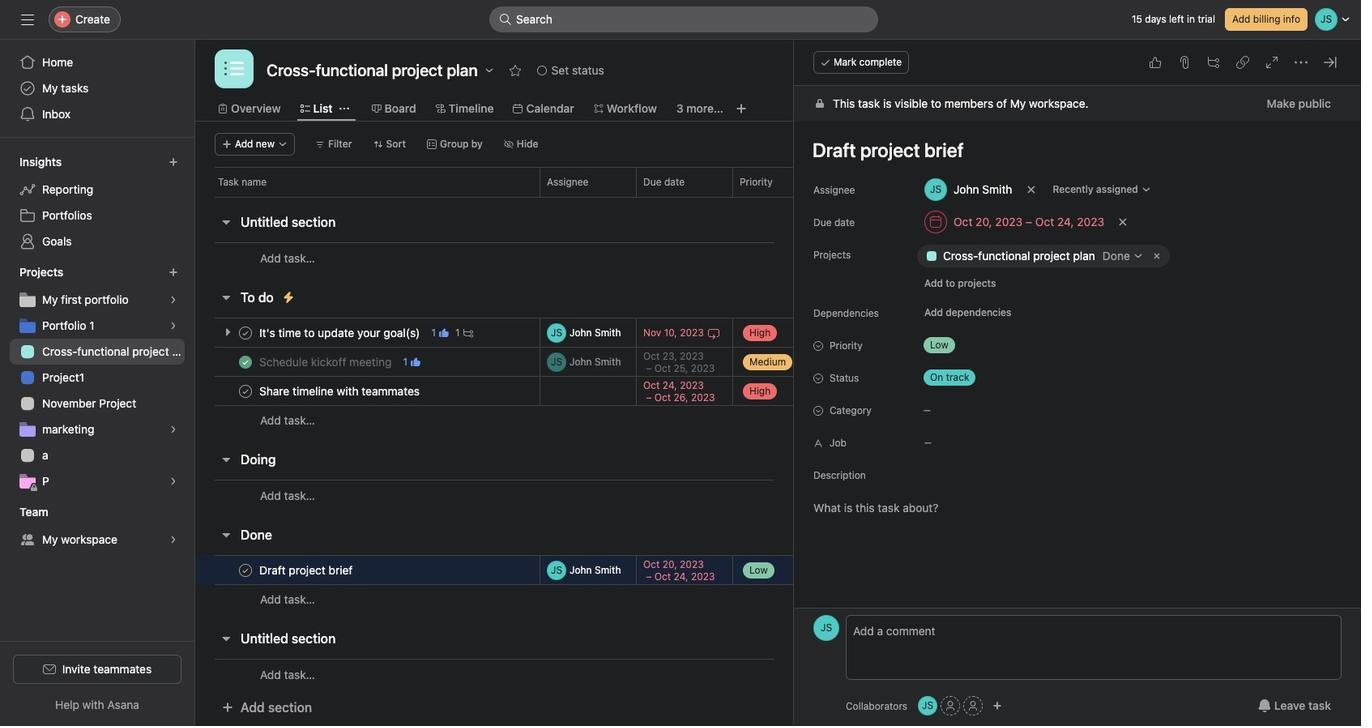 Task type: vqa. For each thing, say whether or not it's contained in the screenshot.
bug "image"
no



Task type: describe. For each thing, give the bounding box(es) containing it.
rules for to do image
[[282, 291, 295, 304]]

new insights image
[[169, 157, 178, 167]]

0 vertical spatial 1 like. you liked this task image
[[439, 328, 449, 338]]

global element
[[0, 40, 195, 137]]

more actions for this task image
[[1295, 56, 1308, 69]]

1 like. you liked this task image inside schedule kickoff meeting cell
[[411, 357, 421, 367]]

see details, my workspace image
[[169, 535, 178, 545]]

header to do tree grid
[[195, 318, 1275, 435]]

1 subtask image
[[463, 328, 473, 338]]

copy task link image
[[1237, 56, 1250, 69]]

task name text field for draft project brief cell
[[256, 562, 358, 578]]

0 likes. click to like this task image
[[1149, 56, 1162, 69]]

full screen image
[[1266, 56, 1279, 69]]

task name text field inside it's time to update your goal(s) cell
[[256, 325, 425, 341]]

collapse task list for this group image for header done tree grid
[[220, 528, 233, 541]]

insights element
[[0, 148, 195, 258]]

collapse task list for this group image for header to do tree grid
[[220, 291, 233, 304]]

mark complete checkbox for task name text field inside share timeline with teammates cell
[[236, 381, 255, 401]]

add tab image
[[735, 102, 748, 115]]

prominent image
[[499, 13, 512, 26]]

Completed checkbox
[[236, 352, 255, 372]]

— text field
[[918, 428, 1342, 457]]

projects element
[[0, 258, 195, 498]]

2 collapse task list for this group image from the top
[[220, 632, 233, 645]]

1 horizontal spatial add or remove collaborators image
[[993, 701, 1003, 711]]

add to starred image
[[509, 64, 522, 77]]

remove assignee image
[[1027, 185, 1036, 195]]

mark complete checkbox for task name text field within draft project brief cell
[[236, 560, 255, 580]]

schedule kickoff meeting cell
[[195, 347, 540, 377]]



Task type: locate. For each thing, give the bounding box(es) containing it.
1 like. you liked this task image up share timeline with teammates cell on the left bottom of the page
[[411, 357, 421, 367]]

task name text field down it's time to update your goal(s) cell
[[256, 354, 397, 370]]

3 collapse task list for this group image from the top
[[220, 528, 233, 541]]

1 horizontal spatial 1 like. you liked this task image
[[439, 328, 449, 338]]

3 mark complete image from the top
[[236, 560, 255, 580]]

list image
[[225, 59, 244, 79]]

Task Name text field
[[802, 131, 1342, 169]]

0 vertical spatial mark complete checkbox
[[236, 381, 255, 401]]

2 mark complete image from the top
[[236, 381, 255, 401]]

expand subtask list for the task it's time to update your goal(s) image
[[221, 326, 234, 339]]

1 vertical spatial task name text field
[[256, 354, 397, 370]]

see details, my first portfolio image
[[169, 295, 178, 305]]

draft project brief cell
[[195, 555, 540, 585]]

1 vertical spatial collapse task list for this group image
[[220, 632, 233, 645]]

1 mark complete checkbox from the top
[[236, 381, 255, 401]]

2 vertical spatial mark complete image
[[236, 560, 255, 580]]

clear due date image
[[1119, 217, 1128, 227]]

teams element
[[0, 498, 195, 556]]

Task name text field
[[256, 383, 425, 399], [256, 562, 358, 578]]

0 vertical spatial collapse task list for this group image
[[220, 216, 233, 229]]

mark complete image for task name text field within draft project brief cell
[[236, 560, 255, 580]]

mark complete image inside it's time to update your goal(s) cell
[[236, 323, 255, 342]]

see details, marketing image
[[169, 425, 178, 434]]

remove image
[[1151, 250, 1164, 263]]

2 vertical spatial collapse task list for this group image
[[220, 528, 233, 541]]

0 horizontal spatial add or remove collaborators image
[[918, 696, 938, 716]]

task name text field up schedule kickoff meeting cell
[[256, 325, 425, 341]]

0 horizontal spatial 1 like. you liked this task image
[[411, 357, 421, 367]]

0 vertical spatial task name text field
[[256, 383, 425, 399]]

2 mark complete checkbox from the top
[[236, 560, 255, 580]]

2 task name text field from the top
[[256, 562, 358, 578]]

tab actions image
[[339, 104, 349, 113]]

Task name text field
[[256, 325, 425, 341], [256, 354, 397, 370]]

share timeline with teammates cell
[[195, 376, 540, 406]]

0 vertical spatial mark complete image
[[236, 323, 255, 342]]

task name text field for share timeline with teammates cell on the left bottom of the page
[[256, 383, 425, 399]]

hide sidebar image
[[21, 13, 34, 26]]

mark complete checkbox inside draft project brief cell
[[236, 560, 255, 580]]

1 collapse task list for this group image from the top
[[220, 216, 233, 229]]

1 like. you liked this task image left 1 subtask image
[[439, 328, 449, 338]]

2 collapse task list for this group image from the top
[[220, 291, 233, 304]]

1 like. you liked this task image
[[439, 328, 449, 338], [411, 357, 421, 367]]

header done tree grid
[[195, 555, 1275, 614]]

0 vertical spatial collapse task list for this group image
[[220, 453, 233, 466]]

new project or portfolio image
[[169, 267, 178, 277]]

1 collapse task list for this group image from the top
[[220, 453, 233, 466]]

mark complete image for task name text field inside share timeline with teammates cell
[[236, 381, 255, 401]]

Mark complete checkbox
[[236, 381, 255, 401], [236, 560, 255, 580]]

task name text field inside share timeline with teammates cell
[[256, 383, 425, 399]]

1 task name text field from the top
[[256, 383, 425, 399]]

mark complete image inside draft project brief cell
[[236, 560, 255, 580]]

1 vertical spatial mark complete image
[[236, 381, 255, 401]]

task name text field inside draft project brief cell
[[256, 562, 358, 578]]

1 vertical spatial mark complete checkbox
[[236, 560, 255, 580]]

open user profile image
[[814, 615, 840, 641]]

mark complete image
[[236, 323, 255, 342], [236, 381, 255, 401], [236, 560, 255, 580]]

1 task name text field from the top
[[256, 325, 425, 341]]

list box
[[490, 6, 879, 32]]

collapse task list for this group image
[[220, 453, 233, 466], [220, 632, 233, 645]]

it's time to update your goal(s) cell
[[195, 318, 540, 348]]

close details image
[[1324, 56, 1337, 69]]

1 vertical spatial collapse task list for this group image
[[220, 291, 233, 304]]

completed image
[[236, 352, 255, 372]]

collapse task list for this group image
[[220, 216, 233, 229], [220, 291, 233, 304], [220, 528, 233, 541]]

attachments: add a file to this task, draft project brief image
[[1179, 56, 1191, 69]]

Mark complete checkbox
[[236, 323, 255, 342]]

mark complete image inside share timeline with teammates cell
[[236, 381, 255, 401]]

1 mark complete image from the top
[[236, 323, 255, 342]]

0 vertical spatial task name text field
[[256, 325, 425, 341]]

see details, p image
[[169, 477, 178, 486]]

row
[[195, 167, 1275, 197], [215, 196, 1255, 198], [195, 242, 1275, 273], [195, 318, 1275, 348], [195, 347, 1275, 377], [195, 376, 1275, 406], [195, 405, 1275, 435], [195, 480, 1275, 511], [195, 555, 1275, 585], [195, 584, 1275, 614], [195, 659, 1275, 690]]

2 task name text field from the top
[[256, 354, 397, 370]]

see details, portfolio 1 image
[[169, 321, 178, 331]]

add subtask image
[[1208, 56, 1221, 69]]

mark complete checkbox inside share timeline with teammates cell
[[236, 381, 255, 401]]

draft project brief dialog
[[794, 40, 1362, 726]]

add or remove collaborators image
[[918, 696, 938, 716], [993, 701, 1003, 711]]

1 vertical spatial task name text field
[[256, 562, 358, 578]]

1 vertical spatial 1 like. you liked this task image
[[411, 357, 421, 367]]

main content
[[794, 86, 1362, 726]]

task name text field inside schedule kickoff meeting cell
[[256, 354, 397, 370]]



